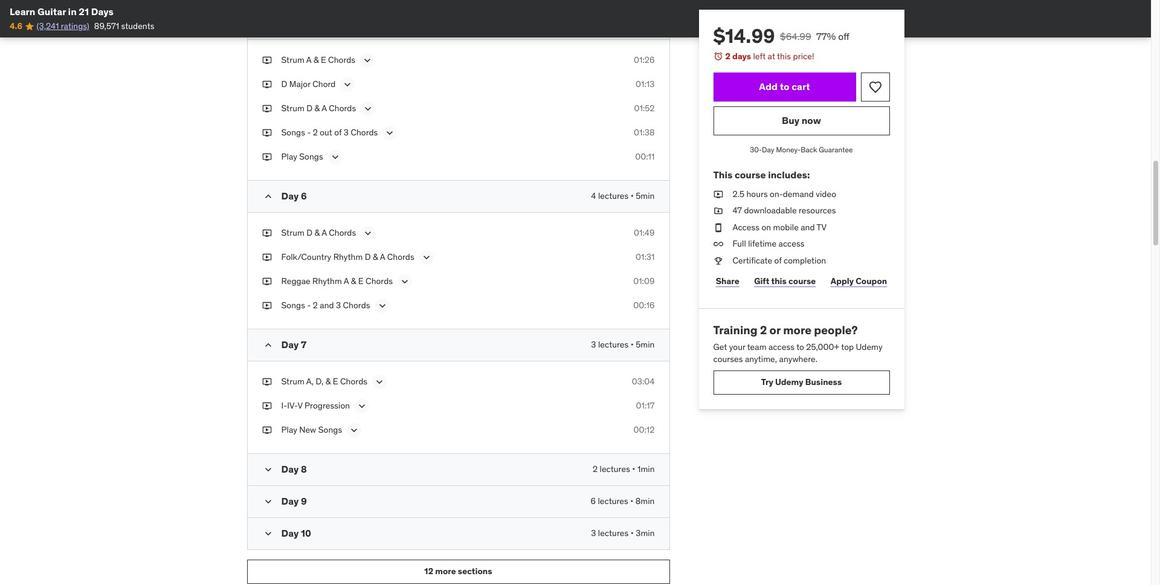 Task type: locate. For each thing, give the bounding box(es) containing it.
1 horizontal spatial more
[[784, 323, 812, 337]]

2.5
[[733, 188, 745, 199]]

• left 1min
[[633, 464, 636, 475]]

0 vertical spatial and
[[801, 222, 815, 233]]

1 strum d & a chords from the top
[[281, 103, 356, 114]]

0 vertical spatial e
[[321, 54, 326, 65]]

course up "hours"
[[735, 169, 767, 181]]

5min
[[636, 190, 655, 201], [636, 339, 655, 350]]

more right or on the right bottom
[[784, 323, 812, 337]]

xsmall image for play new songs
[[262, 424, 272, 436]]

5min up '03:04'
[[636, 339, 655, 350]]

0 horizontal spatial more
[[435, 566, 456, 577]]

small image left the day 7
[[262, 339, 274, 351]]

2.5 hours on-demand video
[[733, 188, 837, 199]]

a,
[[306, 376, 314, 387]]

• left 3min
[[631, 528, 634, 539]]

0 horizontal spatial e
[[321, 54, 326, 65]]

access
[[779, 238, 805, 249], [769, 342, 795, 353]]

2 5min from the top
[[636, 339, 655, 350]]

3 small image from the top
[[262, 496, 274, 508]]

strum d & a chords for 01:49
[[281, 227, 356, 238]]

gift this course link
[[752, 269, 819, 294]]

songs - 2 and 3 chords
[[281, 300, 370, 311]]

0 horizontal spatial and
[[320, 300, 334, 311]]

strum d & a chords for 01:52
[[281, 103, 356, 114]]

udemy right top at the right
[[857, 342, 883, 353]]

1 5min from the top
[[636, 190, 655, 201]]

6 down play songs
[[301, 190, 307, 202]]

day left the 9
[[281, 495, 299, 507]]

d left major
[[281, 78, 287, 89]]

rhythm up songs - 2 and 3 chords
[[313, 276, 342, 286]]

1 vertical spatial to
[[797, 342, 805, 353]]

3 lectures • 3min
[[592, 528, 655, 539]]

1 vertical spatial this
[[772, 276, 787, 287]]

of right out
[[335, 127, 342, 138]]

1 vertical spatial of
[[775, 255, 782, 266]]

3min
[[636, 528, 655, 539]]

xsmall image left folk/country
[[262, 251, 272, 263]]

strum a, d, & e chords
[[281, 376, 368, 387]]

- left out
[[307, 127, 311, 138]]

a
[[306, 54, 312, 65], [322, 103, 327, 114], [322, 227, 327, 238], [380, 251, 385, 262], [344, 276, 349, 286]]

to
[[780, 80, 790, 93], [797, 342, 805, 353]]

3
[[344, 127, 349, 138], [336, 300, 341, 311], [592, 339, 597, 350], [592, 528, 596, 539]]

xsmall image left out
[[262, 127, 272, 139]]

of down full lifetime access on the top of page
[[775, 255, 782, 266]]

47 downloadable resources
[[733, 205, 837, 216]]

small image left day 10
[[262, 528, 274, 540]]

full
[[733, 238, 747, 249]]

and left 'tv'
[[801, 222, 815, 233]]

47
[[733, 205, 743, 216]]

2 left or on the right bottom
[[761, 323, 768, 337]]

1 strum from the top
[[281, 54, 305, 65]]

day down play songs
[[281, 190, 299, 202]]

day left 10
[[281, 527, 299, 539]]

day 9
[[281, 495, 307, 507]]

2 inside training 2 or more people? get your team access to 25,000+ top udemy courses anytime, anywhere.
[[761, 323, 768, 337]]

1 vertical spatial e
[[358, 276, 364, 286]]

strum for i-
[[281, 376, 305, 387]]

2 right alarm "icon"
[[726, 51, 731, 62]]

5min for day 6
[[636, 190, 655, 201]]

2 horizontal spatial e
[[358, 276, 364, 286]]

this right gift
[[772, 276, 787, 287]]

of
[[335, 127, 342, 138], [775, 255, 782, 266]]

0 vertical spatial -
[[307, 127, 311, 138]]

2 up 6 lectures • 8min
[[593, 464, 598, 475]]

buy now
[[782, 114, 822, 126]]

10
[[301, 527, 311, 539]]

1 vertical spatial more
[[435, 566, 456, 577]]

1 horizontal spatial course
[[789, 276, 816, 287]]

8
[[301, 463, 307, 475]]

strum up major
[[281, 54, 305, 65]]

top
[[842, 342, 855, 353]]

hours
[[747, 188, 768, 199]]

7
[[301, 338, 307, 351]]

xsmall image for d major chord
[[262, 78, 272, 90]]

01:38
[[634, 127, 655, 138]]

& up folk/country
[[315, 227, 320, 238]]

e up chord
[[321, 54, 326, 65]]

2 lectures • 1min
[[593, 464, 655, 475]]

01:09
[[634, 276, 655, 286]]

get
[[714, 342, 728, 353]]

25,000+
[[807, 342, 840, 353]]

1 vertical spatial -
[[307, 300, 311, 311]]

your
[[730, 342, 746, 353]]

01:13
[[636, 78, 655, 89]]

12
[[425, 566, 434, 577]]

iv-
[[287, 400, 298, 411]]

courses
[[714, 354, 743, 365]]

0 vertical spatial rhythm
[[334, 251, 363, 262]]

day
[[763, 145, 775, 154], [281, 190, 299, 202], [281, 338, 299, 351], [281, 463, 299, 475], [281, 495, 299, 507], [281, 527, 299, 539]]

1 horizontal spatial and
[[801, 222, 815, 233]]

0 vertical spatial more
[[784, 323, 812, 337]]

certificate
[[733, 255, 773, 266]]

0 horizontal spatial course
[[735, 169, 767, 181]]

guarantee
[[820, 145, 854, 154]]

1 vertical spatial play
[[281, 424, 297, 435]]

& down chord
[[315, 103, 320, 114]]

1 play from the top
[[281, 151, 297, 162]]

and for 3
[[320, 300, 334, 311]]

1 vertical spatial strum d & a chords
[[281, 227, 356, 238]]

small image
[[262, 464, 274, 476]]

buy
[[782, 114, 800, 126]]

day left 8
[[281, 463, 299, 475]]

small image
[[262, 190, 274, 202], [262, 339, 274, 351], [262, 496, 274, 508], [262, 528, 274, 540]]

strum d & a chords up folk/country
[[281, 227, 356, 238]]

2 vertical spatial e
[[333, 376, 338, 387]]

show lecture description image
[[362, 54, 374, 66], [342, 78, 354, 91], [362, 103, 374, 115], [399, 276, 411, 288], [376, 300, 389, 312], [356, 400, 368, 412]]

tv
[[817, 222, 827, 233]]

xsmall image for play songs
[[262, 151, 272, 163]]

1 vertical spatial access
[[769, 342, 795, 353]]

1 vertical spatial 5min
[[636, 339, 655, 350]]

strum for d
[[281, 54, 305, 65]]

1 vertical spatial rhythm
[[313, 276, 342, 286]]

at
[[768, 51, 776, 62]]

e right "d,"
[[333, 376, 338, 387]]

• left 8min
[[631, 496, 634, 507]]

4.6
[[10, 21, 22, 32]]

0 vertical spatial udemy
[[857, 342, 883, 353]]

show lecture description image for d major chord
[[342, 78, 354, 91]]

apply coupon
[[831, 276, 888, 287]]

0 vertical spatial of
[[335, 127, 342, 138]]

2 play from the top
[[281, 424, 297, 435]]

guitar
[[38, 5, 66, 18]]

udemy
[[857, 342, 883, 353], [776, 377, 804, 388]]

in
[[68, 5, 77, 18]]

3 strum from the top
[[281, 227, 305, 238]]

show lecture description image for strum a & e chords
[[362, 54, 374, 66]]

group
[[248, 0, 670, 7]]

to left 'cart'
[[780, 80, 790, 93]]

and down reggae rhythm a & e chords
[[320, 300, 334, 311]]

strum left the a, at bottom
[[281, 376, 305, 387]]

day left 7
[[281, 338, 299, 351]]

& up reggae rhythm a & e chords
[[373, 251, 378, 262]]

course
[[735, 169, 767, 181], [789, 276, 816, 287]]

30-
[[751, 145, 763, 154]]

1 horizontal spatial to
[[797, 342, 805, 353]]

small image for day 9
[[262, 496, 274, 508]]

- for and
[[307, 300, 311, 311]]

2 strum from the top
[[281, 103, 305, 114]]

more right "12" on the bottom left of page
[[435, 566, 456, 577]]

0 vertical spatial 6
[[301, 190, 307, 202]]

•
[[631, 190, 634, 201], [631, 339, 634, 350], [633, 464, 636, 475], [631, 496, 634, 507], [631, 528, 634, 539]]

small image left day 6
[[262, 190, 274, 202]]

1 horizontal spatial udemy
[[857, 342, 883, 353]]

1 vertical spatial course
[[789, 276, 816, 287]]

30-day money-back guarantee
[[751, 145, 854, 154]]

access down or on the right bottom
[[769, 342, 795, 353]]

0 vertical spatial 5min
[[636, 190, 655, 201]]

77%
[[817, 30, 837, 42]]

0 vertical spatial to
[[780, 80, 790, 93]]

small image left day 9
[[262, 496, 274, 508]]

5min for day 7
[[636, 339, 655, 350]]

access on mobile and tv
[[733, 222, 827, 233]]

2 days left at this price!
[[726, 51, 815, 62]]

course down completion
[[789, 276, 816, 287]]

xsmall image
[[262, 54, 272, 66], [262, 103, 272, 114], [714, 205, 723, 217], [714, 222, 723, 234], [262, 227, 272, 239], [714, 238, 723, 250], [714, 255, 723, 267], [262, 276, 272, 287], [262, 300, 272, 312], [262, 400, 272, 412]]

strum d & a chords down chord
[[281, 103, 356, 114]]

strum down major
[[281, 103, 305, 114]]

$14.99
[[714, 24, 776, 48]]

small image for day 7
[[262, 339, 274, 351]]

day for day 10
[[281, 527, 299, 539]]

show lecture description image
[[384, 127, 396, 139], [329, 151, 342, 163], [362, 227, 374, 239], [421, 251, 433, 263], [374, 376, 386, 388], [348, 424, 361, 436]]

show lecture description image for songs - 2 out of 3 chords
[[384, 127, 396, 139]]

5min up 01:49
[[636, 190, 655, 201]]

rhythm
[[334, 251, 363, 262], [313, 276, 342, 286]]

2 - from the top
[[307, 300, 311, 311]]

(3,241
[[37, 21, 59, 32]]

play up day 6
[[281, 151, 297, 162]]

udemy right try
[[776, 377, 804, 388]]

• up '03:04'
[[631, 339, 634, 350]]

completion
[[784, 255, 827, 266]]

xsmall image left play songs
[[262, 151, 272, 163]]

1 vertical spatial and
[[320, 300, 334, 311]]

2 strum d & a chords from the top
[[281, 227, 356, 238]]

xsmall image left the a, at bottom
[[262, 376, 272, 388]]

now
[[802, 114, 822, 126]]

rhythm for a
[[313, 276, 342, 286]]

1 horizontal spatial e
[[333, 376, 338, 387]]

& up d major chord
[[314, 54, 319, 65]]

1 vertical spatial 6
[[591, 496, 596, 507]]

- down "reggae"
[[307, 300, 311, 311]]

a up folk/country
[[322, 227, 327, 238]]

downloadable
[[745, 205, 797, 216]]

this right at at the top of the page
[[778, 51, 792, 62]]

d up folk/country
[[307, 227, 313, 238]]

back
[[801, 145, 818, 154]]

0 horizontal spatial to
[[780, 80, 790, 93]]

4 lectures • 5min
[[592, 190, 655, 201]]

2 left out
[[313, 127, 318, 138]]

0 horizontal spatial udemy
[[776, 377, 804, 388]]

a up d major chord
[[306, 54, 312, 65]]

& right "d,"
[[326, 376, 331, 387]]

show lecture description image for play songs
[[329, 151, 342, 163]]

songs down "reggae"
[[281, 300, 305, 311]]

e down folk/country rhythm d & a chords
[[358, 276, 364, 286]]

xsmall image up small image
[[262, 424, 272, 436]]

4 small image from the top
[[262, 528, 274, 540]]

a down chord
[[322, 103, 327, 114]]

2 small image from the top
[[262, 339, 274, 351]]

and
[[801, 222, 815, 233], [320, 300, 334, 311]]

access down mobile
[[779, 238, 805, 249]]

i-
[[281, 400, 287, 411]]

buy now button
[[714, 106, 890, 135]]

new
[[299, 424, 316, 435]]

6 up 3 lectures • 3min
[[591, 496, 596, 507]]

xsmall image left major
[[262, 78, 272, 90]]

2
[[726, 51, 731, 62], [313, 127, 318, 138], [313, 300, 318, 311], [761, 323, 768, 337], [593, 464, 598, 475]]

rhythm up reggae rhythm a & e chords
[[334, 251, 363, 262]]

0 vertical spatial strum d & a chords
[[281, 103, 356, 114]]

play left new
[[281, 424, 297, 435]]

1 small image from the top
[[262, 190, 274, 202]]

xsmall image
[[262, 78, 272, 90], [262, 127, 272, 139], [262, 151, 272, 163], [714, 188, 723, 200], [262, 251, 272, 263], [262, 376, 272, 388], [262, 424, 272, 436]]

00:16
[[634, 300, 655, 311]]

$64.99
[[781, 30, 812, 42]]

show lecture description image for strum d & a chords
[[362, 103, 374, 115]]

i-iv-v progression
[[281, 400, 350, 411]]

strum
[[281, 54, 305, 65], [281, 103, 305, 114], [281, 227, 305, 238], [281, 376, 305, 387]]

4 strum from the top
[[281, 376, 305, 387]]

to up anywhere. on the right bottom of the page
[[797, 342, 805, 353]]

share button
[[714, 269, 742, 294]]

1 - from the top
[[307, 127, 311, 138]]

strum up folk/country
[[281, 227, 305, 238]]

• right 4
[[631, 190, 634, 201]]

0 vertical spatial course
[[735, 169, 767, 181]]

xsmall image for folk/country rhythm d & a chords
[[262, 251, 272, 263]]

day for day 9
[[281, 495, 299, 507]]

lectures for day 7
[[599, 339, 629, 350]]

lectures for day 8
[[600, 464, 631, 475]]

on
[[762, 222, 772, 233]]

show lecture description image for folk/country rhythm d & a chords
[[421, 251, 433, 263]]

and for tv
[[801, 222, 815, 233]]

ratings)
[[61, 21, 89, 32]]

0 vertical spatial play
[[281, 151, 297, 162]]



Task type: describe. For each thing, give the bounding box(es) containing it.
& down folk/country rhythm d & a chords
[[351, 276, 356, 286]]

to inside training 2 or more people? get your team access to 25,000+ top udemy courses anytime, anywhere.
[[797, 342, 805, 353]]

gift this course
[[755, 276, 816, 287]]

• for day 9
[[631, 496, 634, 507]]

strum a & e chords
[[281, 54, 356, 65]]

learn guitar in 21 days
[[10, 5, 114, 18]]

certificate of completion
[[733, 255, 827, 266]]

rhythm for d
[[334, 251, 363, 262]]

learn
[[10, 5, 35, 18]]

play new songs
[[281, 424, 342, 435]]

lectures for day 9
[[598, 496, 629, 507]]

a up reggae rhythm a & e chords
[[380, 251, 385, 262]]

price!
[[794, 51, 815, 62]]

12 more sections button
[[247, 560, 670, 584]]

strum for folk/country
[[281, 227, 305, 238]]

this course includes:
[[714, 169, 811, 181]]

training
[[714, 323, 758, 337]]

try udemy business
[[762, 377, 842, 388]]

anywhere.
[[780, 354, 818, 365]]

songs right new
[[318, 424, 342, 435]]

0 vertical spatial access
[[779, 238, 805, 249]]

progression
[[305, 400, 350, 411]]

anytime,
[[746, 354, 778, 365]]

$14.99 $64.99 77% off
[[714, 24, 850, 48]]

add to cart button
[[714, 72, 857, 101]]

show lecture description image for i-iv-v progression
[[356, 400, 368, 412]]

show lecture description image for reggae rhythm a & e chords
[[399, 276, 411, 288]]

4
[[592, 190, 597, 201]]

0 vertical spatial this
[[778, 51, 792, 62]]

89,571 students
[[94, 21, 155, 32]]

21
[[79, 5, 89, 18]]

01:26
[[634, 54, 655, 65]]

coupon
[[856, 276, 888, 287]]

1 horizontal spatial of
[[775, 255, 782, 266]]

xsmall image down this
[[714, 188, 723, 200]]

0 horizontal spatial 6
[[301, 190, 307, 202]]

• for day 7
[[631, 339, 634, 350]]

show lecture description image for strum a, d, & e chords
[[374, 376, 386, 388]]

folk/country
[[281, 251, 332, 262]]

d major chord
[[281, 78, 336, 89]]

play songs
[[281, 151, 323, 162]]

• for day 6
[[631, 190, 634, 201]]

1min
[[638, 464, 655, 475]]

0 horizontal spatial of
[[335, 127, 342, 138]]

xsmall image for songs - 2 out of 3 chords
[[262, 127, 272, 139]]

2 down reggae rhythm a & e chords
[[313, 300, 318, 311]]

apply coupon button
[[829, 269, 890, 294]]

access inside training 2 or more people? get your team access to 25,000+ top udemy courses anytime, anywhere.
[[769, 342, 795, 353]]

songs - 2 out of 3 chords
[[281, 127, 378, 138]]

more inside training 2 or more people? get your team access to 25,000+ top udemy courses anytime, anywhere.
[[784, 323, 812, 337]]

demand
[[783, 188, 814, 199]]

(3,241 ratings)
[[37, 21, 89, 32]]

day 6
[[281, 190, 307, 202]]

v
[[298, 400, 303, 411]]

day left money-
[[763, 145, 775, 154]]

share
[[716, 276, 740, 287]]

play for play songs
[[281, 151, 297, 162]]

day 10
[[281, 527, 311, 539]]

udemy inside training 2 or more people? get your team access to 25,000+ top udemy courses anytime, anywhere.
[[857, 342, 883, 353]]

video
[[816, 188, 837, 199]]

01:31
[[636, 251, 655, 262]]

6 lectures • 8min
[[591, 496, 655, 507]]

89,571
[[94, 21, 119, 32]]

songs down out
[[299, 151, 323, 162]]

wishlist image
[[869, 80, 883, 94]]

major
[[290, 78, 311, 89]]

chord
[[313, 78, 336, 89]]

or
[[770, 323, 781, 337]]

add to cart
[[760, 80, 811, 93]]

day for day 7
[[281, 338, 299, 351]]

more inside button
[[435, 566, 456, 577]]

training 2 or more people? get your team access to 25,000+ top udemy courses anytime, anywhere.
[[714, 323, 883, 365]]

gift
[[755, 276, 770, 287]]

1 vertical spatial udemy
[[776, 377, 804, 388]]

try udemy business link
[[714, 370, 890, 395]]

day for day 6
[[281, 190, 299, 202]]

people?
[[815, 323, 858, 337]]

day for day 8
[[281, 463, 299, 475]]

lifetime
[[749, 238, 777, 249]]

small image for day 6
[[262, 190, 274, 202]]

d up reggae rhythm a & e chords
[[365, 251, 371, 262]]

xsmall image for strum a, d, & e chords
[[262, 376, 272, 388]]

• for day 10
[[631, 528, 634, 539]]

business
[[806, 377, 842, 388]]

small image for day 10
[[262, 528, 274, 540]]

this
[[714, 169, 733, 181]]

01:17
[[636, 400, 655, 411]]

mobile
[[774, 222, 799, 233]]

alarm image
[[714, 51, 723, 61]]

includes:
[[769, 169, 811, 181]]

a down folk/country rhythm d & a chords
[[344, 276, 349, 286]]

day 7
[[281, 338, 307, 351]]

show lecture description image for strum d & a chords
[[362, 227, 374, 239]]

money-
[[777, 145, 801, 154]]

reggae rhythm a & e chords
[[281, 276, 393, 286]]

00:11
[[636, 151, 655, 162]]

d,
[[316, 376, 324, 387]]

full lifetime access
[[733, 238, 805, 249]]

1 horizontal spatial 6
[[591, 496, 596, 507]]

days
[[91, 5, 114, 18]]

show lecture description image for play new songs
[[348, 424, 361, 436]]

on-
[[770, 188, 784, 199]]

songs up play songs
[[281, 127, 305, 138]]

add
[[760, 80, 778, 93]]

e for a
[[358, 276, 364, 286]]

to inside button
[[780, 80, 790, 93]]

03:04
[[632, 376, 655, 387]]

day 8
[[281, 463, 307, 475]]

• for day 8
[[633, 464, 636, 475]]

access
[[733, 222, 760, 233]]

01:52
[[635, 103, 655, 114]]

- for out
[[307, 127, 311, 138]]

9
[[301, 495, 307, 507]]

reggae
[[281, 276, 311, 286]]

play for play new songs
[[281, 424, 297, 435]]

cart
[[792, 80, 811, 93]]

days
[[733, 51, 752, 62]]

out
[[320, 127, 333, 138]]

lectures for day 10
[[599, 528, 629, 539]]

try
[[762, 377, 774, 388]]

8min
[[636, 496, 655, 507]]

resources
[[799, 205, 837, 216]]

this inside gift this course link
[[772, 276, 787, 287]]

show lecture description image for songs - 2 and 3 chords
[[376, 300, 389, 312]]

00:12
[[634, 424, 655, 435]]

d down d major chord
[[307, 103, 313, 114]]

lectures for day 6
[[599, 190, 629, 201]]

e for d,
[[333, 376, 338, 387]]



Task type: vqa. For each thing, say whether or not it's contained in the screenshot.
The Students on the left of page
yes



